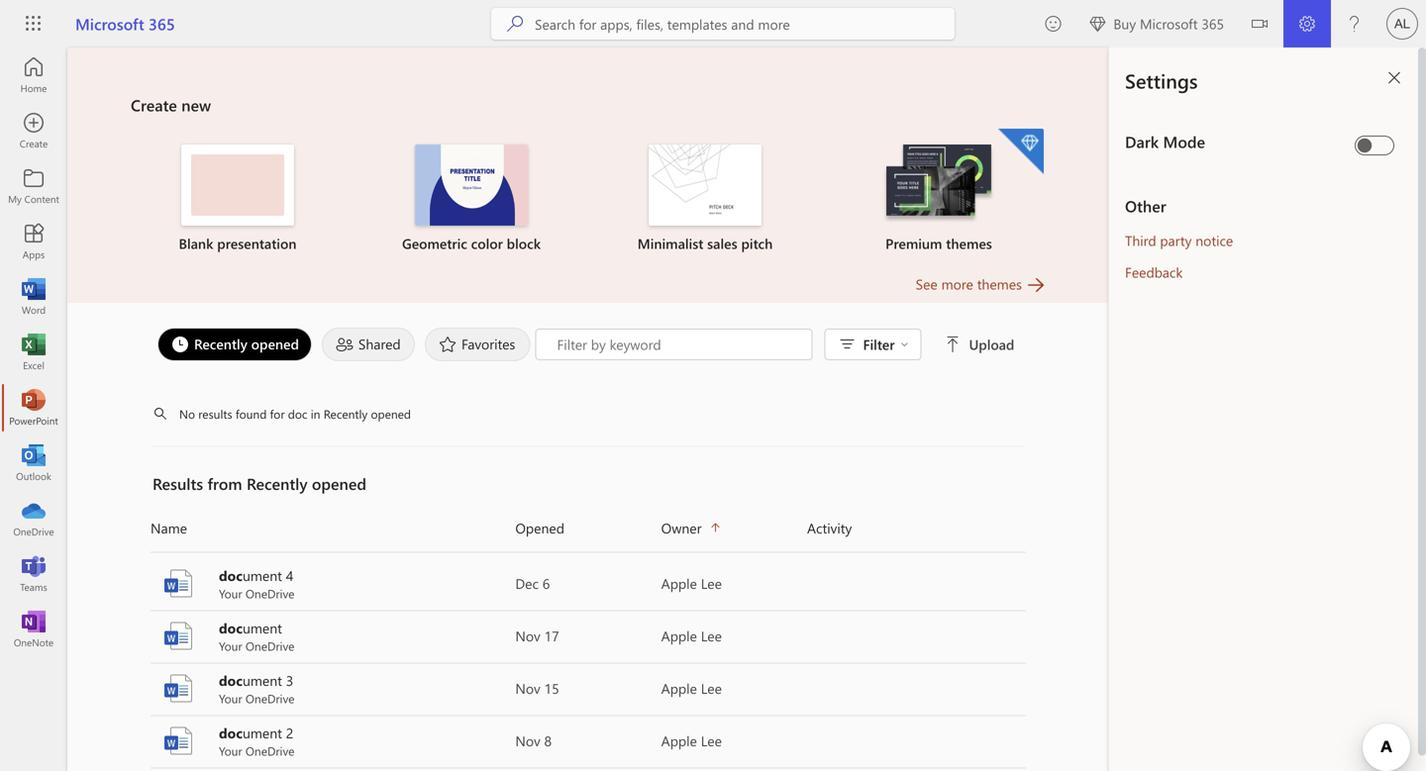 Task type: describe. For each thing, give the bounding box(es) containing it.
word image for ument 2
[[162, 725, 194, 757]]

6
[[543, 574, 550, 593]]

apple lee for dec 6
[[661, 574, 722, 593]]

row group inside application
[[151, 768, 1026, 772]]

dark
[[1125, 131, 1159, 152]]

premium themes
[[886, 234, 992, 253]]

upload
[[969, 335, 1015, 354]]

name document cell
[[151, 619, 515, 654]]

settings
[[1125, 67, 1198, 94]]

1 horizontal spatial 365
[[1202, 14, 1224, 33]]

notice
[[1196, 231, 1233, 250]]

1 settings region from the left
[[1050, 48, 1426, 772]]

navigation inside application
[[0, 48, 67, 658]]

your for ument 4
[[219, 586, 242, 602]]

doc ument your onedrive
[[219, 619, 295, 654]]

word image
[[24, 287, 44, 307]]

apps image
[[24, 232, 44, 252]]

doc for ument 4
[[219, 567, 243, 585]]

minimalist sales pitch
[[638, 234, 773, 253]]

no results found for doc in recently opened
[[179, 406, 411, 422]]

dec 6
[[515, 574, 550, 593]]

recently opened tab
[[153, 328, 317, 362]]

blank presentation element
[[133, 145, 343, 254]]

home image
[[24, 65, 44, 85]]

filter
[[863, 335, 895, 354]]

new
[[181, 94, 211, 115]]

outlook image
[[24, 454, 44, 473]]

color
[[471, 234, 503, 253]]

recently inside no results found for doc in recently opened status
[[324, 406, 368, 422]]

dark mode element
[[1125, 131, 1347, 153]]

more
[[941, 275, 973, 293]]

ument for ument 4
[[243, 567, 282, 585]]

Filter by keyword text field
[[555, 335, 802, 355]]

favorites element
[[425, 328, 530, 362]]

apple lee for nov 17
[[661, 627, 722, 645]]

opened inside status
[[371, 406, 411, 422]]

 buy microsoft 365
[[1090, 14, 1224, 33]]

minimalist sales pitch element
[[600, 145, 810, 254]]

third party notice link
[[1125, 231, 1233, 250]]

apple for nov 17
[[661, 627, 697, 645]]

for
[[270, 406, 285, 422]]

favorites tab
[[420, 328, 535, 362]]

other element
[[1125, 195, 1402, 217]]

3
[[286, 672, 293, 690]]

shared tab
[[317, 328, 420, 362]]

block
[[507, 234, 541, 253]]

row inside application
[[151, 513, 1026, 553]]

third party notice
[[1125, 231, 1233, 250]]

feedback
[[1125, 263, 1183, 281]]

see more themes
[[916, 275, 1022, 293]]

doc ument 3 your onedrive
[[219, 672, 295, 707]]

8
[[544, 732, 552, 750]]

name document 3 cell
[[151, 671, 515, 707]]

dark mode
[[1125, 131, 1205, 152]]

microsoft 365 banner
[[0, 0, 1426, 51]]

no
[[179, 406, 195, 422]]

blank
[[179, 234, 213, 253]]

17
[[544, 627, 559, 645]]

your for ument 2
[[219, 743, 242, 759]]

nov 17
[[515, 627, 559, 645]]

 upload
[[945, 335, 1015, 354]]

excel image
[[24, 343, 44, 362]]

third
[[1125, 231, 1156, 250]]

presentation
[[217, 234, 297, 253]]

blank presentation
[[179, 234, 297, 253]]

create image
[[24, 121, 44, 141]]

doc for ument 2
[[219, 724, 243, 742]]

apple for dec 6
[[661, 574, 697, 593]]

onedrive image
[[24, 509, 44, 529]]

doc for ument
[[219, 619, 243, 637]]

premium themes image
[[882, 145, 995, 224]]

 button
[[1236, 0, 1284, 51]]

nov for nov 8
[[515, 732, 541, 750]]

buy
[[1114, 14, 1136, 33]]

application containing create new
[[0, 48, 1109, 772]]

word image for ument 4
[[162, 568, 194, 600]]

party
[[1160, 231, 1192, 250]]

0 vertical spatial themes
[[946, 234, 992, 253]]

name button
[[151, 513, 515, 544]]

microsoft 365
[[75, 13, 175, 34]]

doc ument 4 your onedrive
[[219, 567, 295, 602]]

mode
[[1163, 131, 1205, 152]]

name
[[151, 519, 187, 537]]

word image for ument 3
[[162, 673, 194, 705]]


[[1252, 16, 1268, 32]]

create
[[131, 94, 177, 115]]

recently inside recently opened element
[[194, 335, 247, 353]]


[[901, 341, 909, 349]]


[[1090, 16, 1106, 32]]

your inside doc ument your onedrive
[[219, 638, 242, 654]]

results
[[153, 473, 203, 494]]



Task type: vqa. For each thing, say whether or not it's contained in the screenshot.
checkbox item
no



Task type: locate. For each thing, give the bounding box(es) containing it.
1 word image from the top
[[162, 568, 194, 600]]

ument for ument 3
[[243, 672, 282, 690]]

word image left the doc ument 2 your onedrive
[[162, 725, 194, 757]]

4
[[286, 567, 293, 585]]

apple lee
[[661, 574, 722, 593], [661, 627, 722, 645], [661, 679, 722, 698], [661, 732, 722, 750]]

1 vertical spatial opened
[[371, 406, 411, 422]]

ument inside doc ument 4 your onedrive
[[243, 567, 282, 585]]

themes right more
[[977, 275, 1022, 293]]

ument
[[243, 567, 282, 585], [243, 619, 282, 637], [243, 672, 282, 690], [243, 724, 282, 742]]

main content
[[67, 48, 1109, 772]]

navigation
[[0, 48, 67, 658]]

doc left the in
[[288, 406, 307, 422]]

doc down "doc ument 3 your onedrive"
[[219, 724, 243, 742]]

0 horizontal spatial opened
[[251, 335, 299, 353]]

0 horizontal spatial microsoft
[[75, 13, 144, 34]]

3 onedrive from the top
[[245, 691, 295, 707]]

row group
[[151, 768, 1026, 772]]

minimalist
[[638, 234, 704, 253]]

tab list inside application
[[153, 323, 535, 366]]

ument inside doc ument your onedrive
[[243, 619, 282, 637]]

name document 4 cell
[[151, 566, 515, 602]]

nov for nov 15
[[515, 679, 541, 698]]

None search field
[[491, 8, 955, 40]]

onedrive down 2
[[245, 743, 295, 759]]

3 word image from the top
[[162, 673, 194, 705]]

3 your from the top
[[219, 691, 242, 707]]

premium templates diamond image
[[998, 129, 1044, 174]]

your for ument 3
[[219, 691, 242, 707]]

onedrive up 3
[[245, 638, 295, 654]]

shared
[[358, 335, 401, 353]]

themes inside button
[[977, 275, 1022, 293]]

geometric color block element
[[366, 145, 576, 254]]

doc down doc ument your onedrive on the bottom
[[219, 672, 243, 690]]

2 apple from the top
[[661, 627, 697, 645]]

minimalist sales pitch image
[[649, 145, 762, 226]]

4 apple from the top
[[661, 732, 697, 750]]

none search field inside microsoft 365 banner
[[491, 8, 955, 40]]

word image left doc ument your onedrive on the bottom
[[162, 621, 194, 652]]

in
[[311, 406, 320, 422]]

filter 
[[863, 335, 909, 354]]

recently
[[194, 335, 247, 353], [324, 406, 368, 422], [247, 473, 307, 494]]

1 ument from the top
[[243, 567, 282, 585]]

2 your from the top
[[219, 638, 242, 654]]

ument for ument
[[243, 619, 282, 637]]

see more themes button
[[916, 273, 1046, 295]]

nov for nov 17
[[515, 627, 541, 645]]

geometric color block image
[[415, 145, 528, 226]]

0 vertical spatial opened
[[251, 335, 299, 353]]

4 ument from the top
[[243, 724, 282, 742]]

recently right the in
[[324, 406, 368, 422]]

ument for ument 2
[[243, 724, 282, 742]]

teams image
[[24, 565, 44, 584]]

4 onedrive from the top
[[245, 743, 295, 759]]

1 vertical spatial themes
[[977, 275, 1022, 293]]

opened
[[515, 519, 564, 537]]

opened down shared
[[371, 406, 411, 422]]

results from recently opened
[[153, 473, 366, 494]]

microsoft
[[75, 13, 144, 34], [1140, 14, 1198, 33]]

doc ument 2 your onedrive
[[219, 724, 295, 759]]

1 onedrive from the top
[[245, 586, 295, 602]]

onedrive down 3
[[245, 691, 295, 707]]

nov left 17
[[515, 627, 541, 645]]

from
[[208, 473, 242, 494]]

opened button
[[515, 513, 661, 544]]

2 lee from the top
[[701, 627, 722, 645]]

2
[[286, 724, 293, 742]]

1 horizontal spatial microsoft
[[1140, 14, 1198, 33]]

onedrive for 3
[[245, 691, 295, 707]]

1 vertical spatial nov
[[515, 679, 541, 698]]

results
[[198, 406, 232, 422]]

geometric color block
[[402, 234, 541, 253]]

1 vertical spatial recently
[[324, 406, 368, 422]]

main content containing create new
[[67, 48, 1109, 772]]

owner
[[661, 519, 702, 537]]

other
[[1125, 195, 1166, 216]]

1 your from the top
[[219, 586, 242, 602]]

365
[[149, 13, 175, 34], [1202, 14, 1224, 33]]

365 left 
[[1202, 14, 1224, 33]]

list containing blank presentation
[[131, 127, 1046, 273]]

doc
[[288, 406, 307, 422], [219, 567, 243, 585], [219, 619, 243, 637], [219, 672, 243, 690], [219, 724, 243, 742]]

doc inside doc ument 4 your onedrive
[[219, 567, 243, 585]]

word image down name
[[162, 568, 194, 600]]

al
[[1395, 16, 1410, 31]]

2 nov from the top
[[515, 679, 541, 698]]

2 ument from the top
[[243, 619, 282, 637]]

nov
[[515, 627, 541, 645], [515, 679, 541, 698], [515, 732, 541, 750]]

1 apple lee from the top
[[661, 574, 722, 593]]

activity
[[807, 519, 852, 537]]

settings region
[[1050, 48, 1426, 772], [1109, 48, 1426, 772]]

3 lee from the top
[[701, 679, 722, 698]]

your inside "doc ument 3 your onedrive"
[[219, 691, 242, 707]]

ument left 4
[[243, 567, 282, 585]]

opened inside tab
[[251, 335, 299, 353]]

doc down doc ument 4 your onedrive
[[219, 619, 243, 637]]

favorites
[[461, 335, 515, 353]]

4 your from the top
[[219, 743, 242, 759]]


[[945, 337, 961, 353]]

row containing name
[[151, 513, 1026, 553]]

2 apple lee from the top
[[661, 627, 722, 645]]

list
[[131, 127, 1046, 273]]

application
[[0, 48, 1109, 772]]

2 word image from the top
[[162, 621, 194, 652]]

recently right from
[[247, 473, 307, 494]]

4 lee from the top
[[701, 732, 722, 750]]

word image inside name document cell
[[162, 621, 194, 652]]

ument inside the doc ument 2 your onedrive
[[243, 724, 282, 742]]

create new
[[131, 94, 211, 115]]

lee for 17
[[701, 627, 722, 645]]

recently opened
[[194, 335, 299, 353]]

feedback button
[[1125, 257, 1183, 288]]

3 ument from the top
[[243, 672, 282, 690]]

15
[[544, 679, 559, 698]]

dec
[[515, 574, 539, 593]]

ument left 3
[[243, 672, 282, 690]]

nov left 8
[[515, 732, 541, 750]]

doc inside the doc ument 2 your onedrive
[[219, 724, 243, 742]]

apple lee for nov 8
[[661, 732, 722, 750]]

nov 8
[[515, 732, 552, 750]]

2 onedrive from the top
[[245, 638, 295, 654]]

onedrive
[[245, 586, 295, 602], [245, 638, 295, 654], [245, 691, 295, 707], [245, 743, 295, 759]]

no results found for doc in recently opened status
[[168, 406, 411, 426]]

3 apple from the top
[[661, 679, 697, 698]]

premium themes element
[[834, 129, 1044, 254]]

found
[[236, 406, 267, 422]]

word image inside name document 3 cell
[[162, 673, 194, 705]]

onedrive for 2
[[245, 743, 295, 759]]

365 up create
[[149, 13, 175, 34]]

word image inside name document 4 cell
[[162, 568, 194, 600]]

ument down doc ument 4 your onedrive
[[243, 619, 282, 637]]

2 vertical spatial recently
[[247, 473, 307, 494]]

apple lee for nov 15
[[661, 679, 722, 698]]

doc inside "doc ument 3 your onedrive"
[[219, 672, 243, 690]]

opened up name button
[[312, 473, 366, 494]]

tab list containing recently opened
[[153, 323, 535, 366]]

ument left 2
[[243, 724, 282, 742]]

shared element
[[322, 328, 415, 362]]

lee for 15
[[701, 679, 722, 698]]

pitch
[[741, 234, 773, 253]]

your down "doc ument 3 your onedrive"
[[219, 743, 242, 759]]

lee for 6
[[701, 574, 722, 593]]

onedrive for 4
[[245, 586, 295, 602]]

1 apple from the top
[[661, 574, 697, 593]]

onedrive inside doc ument 4 your onedrive
[[245, 586, 295, 602]]

2 vertical spatial opened
[[312, 473, 366, 494]]

2 settings region from the left
[[1109, 48, 1426, 772]]

nov 15
[[515, 679, 559, 698]]

doc left 4
[[219, 567, 243, 585]]

2 horizontal spatial opened
[[371, 406, 411, 422]]

themes
[[946, 234, 992, 253], [977, 275, 1022, 293]]

word image for ument
[[162, 621, 194, 652]]

lee for 8
[[701, 732, 722, 750]]

sales
[[707, 234, 738, 253]]

ument inside "doc ument 3 your onedrive"
[[243, 672, 282, 690]]

al button
[[1379, 0, 1426, 48]]

1 lee from the top
[[701, 574, 722, 593]]

my content image
[[24, 176, 44, 196]]

1 nov from the top
[[515, 627, 541, 645]]

0 horizontal spatial 365
[[149, 13, 175, 34]]

themes up see more themes
[[946, 234, 992, 253]]

Search box. Suggestions appear as you type. search field
[[535, 8, 955, 40]]

recently opened element
[[157, 328, 312, 362]]

onenote image
[[24, 620, 44, 640]]

your up "doc ument 3 your onedrive"
[[219, 638, 242, 654]]

your up the doc ument 2 your onedrive
[[219, 691, 242, 707]]

doc inside doc ument your onedrive
[[219, 619, 243, 637]]

tab list
[[153, 323, 535, 366]]

4 apple lee from the top
[[661, 732, 722, 750]]

apple
[[661, 574, 697, 593], [661, 627, 697, 645], [661, 679, 697, 698], [661, 732, 697, 750]]

lee
[[701, 574, 722, 593], [701, 627, 722, 645], [701, 679, 722, 698], [701, 732, 722, 750]]

word image inside name document 2 cell
[[162, 725, 194, 757]]

microsoft up create
[[75, 13, 144, 34]]

your up doc ument your onedrive on the bottom
[[219, 586, 242, 602]]

1 horizontal spatial opened
[[312, 473, 366, 494]]

opened
[[251, 335, 299, 353], [371, 406, 411, 422], [312, 473, 366, 494]]

name document 2 cell
[[151, 724, 515, 759]]

2 vertical spatial nov
[[515, 732, 541, 750]]

your
[[219, 586, 242, 602], [219, 638, 242, 654], [219, 691, 242, 707], [219, 743, 242, 759]]

your inside doc ument 4 your onedrive
[[219, 586, 242, 602]]

row
[[151, 513, 1026, 553]]

list inside main content
[[131, 127, 1046, 273]]

geometric
[[402, 234, 467, 253]]

0 vertical spatial recently
[[194, 335, 247, 353]]

microsoft right buy
[[1140, 14, 1198, 33]]

onedrive inside doc ument your onedrive
[[245, 638, 295, 654]]

displaying 6 out of 13 files. status
[[535, 329, 1019, 361]]

opened up 'for'
[[251, 335, 299, 353]]

3 apple lee from the top
[[661, 679, 722, 698]]

onedrive down 4
[[245, 586, 295, 602]]

apple for nov 8
[[661, 732, 697, 750]]

see
[[916, 275, 938, 293]]

word image left "doc ument 3 your onedrive"
[[162, 673, 194, 705]]

owner button
[[661, 513, 807, 544]]

nov left 15
[[515, 679, 541, 698]]

activity, column 4 of 4 column header
[[807, 513, 1026, 544]]

0 vertical spatial nov
[[515, 627, 541, 645]]

onedrive inside "doc ument 3 your onedrive"
[[245, 691, 295, 707]]

apple for nov 15
[[661, 679, 697, 698]]

doc for ument 3
[[219, 672, 243, 690]]

your inside the doc ument 2 your onedrive
[[219, 743, 242, 759]]

3 nov from the top
[[515, 732, 541, 750]]

premium
[[886, 234, 942, 253]]

recently up 'results'
[[194, 335, 247, 353]]

powerpoint image
[[24, 398, 44, 418]]

word image
[[162, 568, 194, 600], [162, 621, 194, 652], [162, 673, 194, 705], [162, 725, 194, 757]]

4 word image from the top
[[162, 725, 194, 757]]

doc inside status
[[288, 406, 307, 422]]

onedrive inside the doc ument 2 your onedrive
[[245, 743, 295, 759]]



